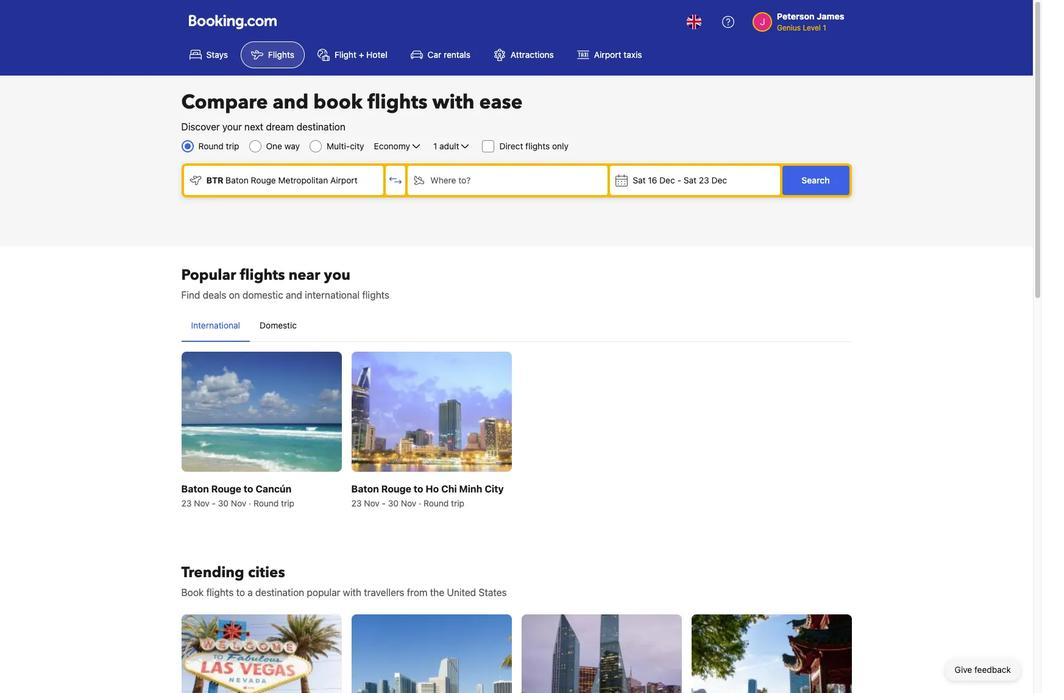 Task type: locate. For each thing, give the bounding box(es) containing it.
1 · from the left
[[249, 498, 251, 509]]

0 horizontal spatial airport
[[330, 175, 358, 185]]

where
[[431, 175, 456, 185]]

peterson james genius level 1
[[777, 11, 845, 32]]

23 inside baton rouge to cancún 23 nov - 30 nov · round trip
[[181, 498, 192, 509]]

ease
[[480, 89, 523, 116]]

sat left 16
[[633, 175, 646, 185]]

travellers
[[364, 587, 405, 598]]

chi
[[441, 484, 457, 495]]

city
[[485, 484, 504, 495]]

2 · from the left
[[419, 498, 421, 509]]

2 horizontal spatial round
[[424, 498, 449, 509]]

economy
[[374, 141, 410, 151]]

domestic
[[260, 320, 297, 330]]

cancún
[[256, 484, 292, 495]]

to left a
[[236, 587, 245, 598]]

airport taxis
[[594, 49, 642, 60]]

direct flights only
[[500, 141, 569, 151]]

car rentals
[[428, 49, 471, 60]]

1 horizontal spatial dec
[[712, 175, 727, 185]]

flight
[[335, 49, 357, 60]]

destination inside compare and book flights with ease discover your next dream destination
[[297, 121, 346, 132]]

1 horizontal spatial with
[[433, 89, 475, 116]]

1 vertical spatial with
[[343, 587, 362, 598]]

baton
[[226, 175, 249, 185], [181, 484, 209, 495], [351, 484, 379, 495]]

1 horizontal spatial sat
[[684, 175, 697, 185]]

round down discover
[[198, 141, 224, 151]]

2 dec from the left
[[712, 175, 727, 185]]

0 horizontal spatial sat
[[633, 175, 646, 185]]

metropolitan
[[278, 175, 328, 185]]

dream
[[266, 121, 294, 132]]

30
[[218, 498, 229, 509], [388, 498, 399, 509]]

0 horizontal spatial trip
[[226, 141, 239, 151]]

- inside baton rouge to ho chi minh city 23 nov - 30 nov · round trip
[[382, 498, 386, 509]]

1 dec from the left
[[660, 175, 675, 185]]

round down ho at the left
[[424, 498, 449, 509]]

airport left taxis
[[594, 49, 622, 60]]

1 horizontal spatial baton
[[226, 175, 249, 185]]

hotel
[[367, 49, 387, 60]]

dec
[[660, 175, 675, 185], [712, 175, 727, 185]]

give feedback button
[[945, 659, 1021, 681]]

0 horizontal spatial -
[[212, 498, 216, 509]]

give
[[955, 665, 973, 675]]

0 vertical spatial destination
[[297, 121, 346, 132]]

1 sat from the left
[[633, 175, 646, 185]]

where to? button
[[408, 166, 608, 195]]

and down "near"
[[286, 290, 302, 301]]

flights up domestic
[[240, 265, 285, 285]]

airport down multi-city
[[330, 175, 358, 185]]

rouge left ho at the left
[[382, 484, 411, 495]]

international
[[191, 320, 240, 330]]

2 horizontal spatial 23
[[699, 175, 709, 185]]

airport
[[594, 49, 622, 60], [330, 175, 358, 185]]

level
[[803, 23, 821, 32]]

flights
[[368, 89, 428, 116], [526, 141, 550, 151], [240, 265, 285, 285], [362, 290, 390, 301], [206, 587, 234, 598]]

baton rouge to cancún 23 nov - 30 nov · round trip
[[181, 484, 294, 509]]

0 horizontal spatial with
[[343, 587, 362, 598]]

rouge left cancún
[[211, 484, 241, 495]]

to inside baton rouge to ho chi minh city 23 nov - 30 nov · round trip
[[414, 484, 423, 495]]

2 horizontal spatial trip
[[451, 498, 465, 509]]

with right popular
[[343, 587, 362, 598]]

0 vertical spatial with
[[433, 89, 475, 116]]

one way
[[266, 141, 300, 151]]

round down cancún
[[254, 498, 279, 509]]

0 horizontal spatial rouge
[[211, 484, 241, 495]]

baton inside baton rouge to ho chi minh city 23 nov - 30 nov · round trip
[[351, 484, 379, 495]]

rouge inside baton rouge to ho chi minh city 23 nov - 30 nov · round trip
[[382, 484, 411, 495]]

1
[[823, 23, 827, 32], [433, 141, 437, 151]]

0 vertical spatial airport
[[594, 49, 622, 60]]

baton for baton rouge to cancún
[[181, 484, 209, 495]]

tab list containing international
[[181, 310, 852, 343]]

the
[[430, 587, 445, 598]]

0 vertical spatial 1
[[823, 23, 827, 32]]

cities
[[248, 563, 285, 583]]

trip down chi
[[451, 498, 465, 509]]

- inside dropdown button
[[678, 175, 682, 185]]

· inside baton rouge to ho chi minh city 23 nov - 30 nov · round trip
[[419, 498, 421, 509]]

nov
[[194, 498, 210, 509], [231, 498, 247, 509], [364, 498, 380, 509], [401, 498, 417, 509]]

destination up multi-
[[297, 121, 346, 132]]

sat
[[633, 175, 646, 185], [684, 175, 697, 185]]

1 nov from the left
[[194, 498, 210, 509]]

flights
[[268, 49, 294, 60]]

1 horizontal spatial -
[[382, 498, 386, 509]]

and up dream
[[273, 89, 309, 116]]

with
[[433, 89, 475, 116], [343, 587, 362, 598]]

sat 16 dec - sat 23 dec
[[633, 175, 727, 185]]

to left cancún
[[244, 484, 253, 495]]

to?
[[459, 175, 471, 185]]

1 horizontal spatial ·
[[419, 498, 421, 509]]

search
[[802, 175, 830, 185]]

to inside baton rouge to cancún 23 nov - 30 nov · round trip
[[244, 484, 253, 495]]

2 horizontal spatial rouge
[[382, 484, 411, 495]]

round
[[198, 141, 224, 151], [254, 498, 279, 509], [424, 498, 449, 509]]

booking.com logo image
[[189, 14, 276, 29], [189, 14, 276, 29]]

0 horizontal spatial 23
[[181, 498, 192, 509]]

0 horizontal spatial dec
[[660, 175, 675, 185]]

baton inside baton rouge to cancún 23 nov - 30 nov · round trip
[[181, 484, 209, 495]]

compare
[[181, 89, 268, 116]]

attractions link
[[483, 41, 564, 68]]

destination
[[297, 121, 346, 132], [255, 587, 304, 598]]

car rentals link
[[400, 41, 481, 68]]

trip down your
[[226, 141, 239, 151]]

flights down trending
[[206, 587, 234, 598]]

1 horizontal spatial 23
[[351, 498, 362, 509]]

rouge down one
[[251, 175, 276, 185]]

1 right level
[[823, 23, 827, 32]]

1 30 from the left
[[218, 498, 229, 509]]

0 horizontal spatial ·
[[249, 498, 251, 509]]

and
[[273, 89, 309, 116], [286, 290, 302, 301]]

and inside compare and book flights with ease discover your next dream destination
[[273, 89, 309, 116]]

from
[[407, 587, 428, 598]]

baton for baton rouge to ho chi minh city
[[351, 484, 379, 495]]

flights inside compare and book flights with ease discover your next dream destination
[[368, 89, 428, 116]]

to
[[244, 484, 253, 495], [414, 484, 423, 495], [236, 587, 245, 598]]

1 horizontal spatial trip
[[281, 498, 294, 509]]

sat right 16
[[684, 175, 697, 185]]

destination down cities
[[255, 587, 304, 598]]

dallas, united states image
[[522, 615, 682, 693]]

1 horizontal spatial round
[[254, 498, 279, 509]]

1 horizontal spatial airport
[[594, 49, 622, 60]]

2 sat from the left
[[684, 175, 697, 185]]

1 vertical spatial and
[[286, 290, 302, 301]]

trip down cancún
[[281, 498, 294, 509]]

united
[[447, 587, 476, 598]]

0 vertical spatial and
[[273, 89, 309, 116]]

0 horizontal spatial 30
[[218, 498, 229, 509]]

baton rouge to ho chi minh city image
[[351, 352, 512, 472]]

1 horizontal spatial 1
[[823, 23, 827, 32]]

1 vertical spatial 1
[[433, 141, 437, 151]]

rouge inside baton rouge to cancún 23 nov - 30 nov · round trip
[[211, 484, 241, 495]]

1 vertical spatial airport
[[330, 175, 358, 185]]

· inside baton rouge to cancún 23 nov - 30 nov · round trip
[[249, 498, 251, 509]]

to left ho at the left
[[414, 484, 423, 495]]

trip
[[226, 141, 239, 151], [281, 498, 294, 509], [451, 498, 465, 509]]

1 horizontal spatial rouge
[[251, 175, 276, 185]]

trip inside baton rouge to cancún 23 nov - 30 nov · round trip
[[281, 498, 294, 509]]

with up adult
[[433, 89, 475, 116]]

0 horizontal spatial 1
[[433, 141, 437, 151]]

flights up the economy
[[368, 89, 428, 116]]

·
[[249, 498, 251, 509], [419, 498, 421, 509]]

popular flights near you find deals on domestic and international flights
[[181, 265, 390, 301]]

miami, united states image
[[351, 615, 512, 693]]

2 horizontal spatial -
[[678, 175, 682, 185]]

1 vertical spatial destination
[[255, 587, 304, 598]]

23
[[699, 175, 709, 185], [181, 498, 192, 509], [351, 498, 362, 509]]

2 30 from the left
[[388, 498, 399, 509]]

attractions
[[511, 49, 554, 60]]

give feedback
[[955, 665, 1011, 675]]

minh
[[459, 484, 483, 495]]

multi-city
[[327, 141, 364, 151]]

rouge
[[251, 175, 276, 185], [211, 484, 241, 495], [382, 484, 411, 495]]

deals
[[203, 290, 226, 301]]

0 horizontal spatial baton
[[181, 484, 209, 495]]

tab list
[[181, 310, 852, 343]]

1 horizontal spatial 30
[[388, 498, 399, 509]]

1 inside peterson james genius level 1
[[823, 23, 827, 32]]

states
[[479, 587, 507, 598]]

1 left adult
[[433, 141, 437, 151]]

to for cancún
[[244, 484, 253, 495]]

2 horizontal spatial baton
[[351, 484, 379, 495]]



Task type: describe. For each thing, give the bounding box(es) containing it.
flights link
[[241, 41, 305, 68]]

a
[[248, 587, 253, 598]]

btr baton rouge metropolitan airport
[[206, 175, 358, 185]]

baton rouge to ho chi minh city 23 nov - 30 nov · round trip
[[351, 484, 504, 509]]

international
[[305, 290, 360, 301]]

orlando, united states image
[[692, 615, 852, 693]]

on
[[229, 290, 240, 301]]

popular
[[307, 587, 341, 598]]

to for ho
[[414, 484, 423, 495]]

taxis
[[624, 49, 642, 60]]

one
[[266, 141, 282, 151]]

next
[[244, 121, 263, 132]]

+
[[359, 49, 364, 60]]

book
[[314, 89, 363, 116]]

trending cities book flights to a destination popular with travellers from the united states
[[181, 563, 507, 598]]

2 nov from the left
[[231, 498, 247, 509]]

30 inside baton rouge to cancún 23 nov - 30 nov · round trip
[[218, 498, 229, 509]]

destination inside trending cities book flights to a destination popular with travellers from the united states
[[255, 587, 304, 598]]

discover
[[181, 121, 220, 132]]

trip inside baton rouge to ho chi minh city 23 nov - 30 nov · round trip
[[451, 498, 465, 509]]

stays
[[206, 49, 228, 60]]

ho
[[426, 484, 439, 495]]

1 inside 1 adult dropdown button
[[433, 141, 437, 151]]

- inside baton rouge to cancún 23 nov - 30 nov · round trip
[[212, 498, 216, 509]]

domestic button
[[250, 310, 307, 341]]

rentals
[[444, 49, 471, 60]]

way
[[285, 141, 300, 151]]

you
[[324, 265, 351, 285]]

stays link
[[179, 41, 238, 68]]

search button
[[783, 166, 850, 195]]

16
[[648, 175, 657, 185]]

airport taxis link
[[567, 41, 653, 68]]

book
[[181, 587, 204, 598]]

flights left only
[[526, 141, 550, 151]]

1 adult button
[[432, 139, 473, 154]]

where to?
[[431, 175, 471, 185]]

flights right international
[[362, 290, 390, 301]]

rouge for baton rouge to cancún
[[211, 484, 241, 495]]

direct
[[500, 141, 523, 151]]

compare and book flights with ease discover your next dream destination
[[181, 89, 523, 132]]

1 adult
[[433, 141, 459, 151]]

adult
[[440, 141, 459, 151]]

car
[[428, 49, 442, 60]]

rouge for baton rouge to ho chi minh city
[[382, 484, 411, 495]]

flight + hotel link
[[307, 41, 398, 68]]

genius
[[777, 23, 801, 32]]

domestic
[[243, 290, 283, 301]]

4 nov from the left
[[401, 498, 417, 509]]

0 horizontal spatial round
[[198, 141, 224, 151]]

peterson
[[777, 11, 815, 21]]

find
[[181, 290, 200, 301]]

with inside trending cities book flights to a destination popular with travellers from the united states
[[343, 587, 362, 598]]

your
[[222, 121, 242, 132]]

near
[[289, 265, 320, 285]]

round inside baton rouge to ho chi minh city 23 nov - 30 nov · round trip
[[424, 498, 449, 509]]

flights inside trending cities book flights to a destination popular with travellers from the united states
[[206, 587, 234, 598]]

james
[[817, 11, 845, 21]]

city
[[350, 141, 364, 151]]

with inside compare and book flights with ease discover your next dream destination
[[433, 89, 475, 116]]

multi-
[[327, 141, 350, 151]]

trending
[[181, 563, 244, 583]]

sat 16 dec - sat 23 dec button
[[610, 166, 780, 195]]

30 inside baton rouge to ho chi minh city 23 nov - 30 nov · round trip
[[388, 498, 399, 509]]

23 inside baton rouge to ho chi minh city 23 nov - 30 nov · round trip
[[351, 498, 362, 509]]

to inside trending cities book flights to a destination popular with travellers from the united states
[[236, 587, 245, 598]]

btr
[[206, 175, 224, 185]]

and inside "popular flights near you find deals on domestic and international flights"
[[286, 290, 302, 301]]

flight + hotel
[[335, 49, 387, 60]]

3 nov from the left
[[364, 498, 380, 509]]

las vegas, united states image
[[181, 615, 342, 693]]

only
[[552, 141, 569, 151]]

international button
[[181, 310, 250, 341]]

round trip
[[198, 141, 239, 151]]

feedback
[[975, 665, 1011, 675]]

round inside baton rouge to cancún 23 nov - 30 nov · round trip
[[254, 498, 279, 509]]

23 inside dropdown button
[[699, 175, 709, 185]]

popular
[[181, 265, 236, 285]]

baton rouge to cancún image
[[181, 352, 342, 472]]



Task type: vqa. For each thing, say whether or not it's contained in the screenshot.
Ho to
yes



